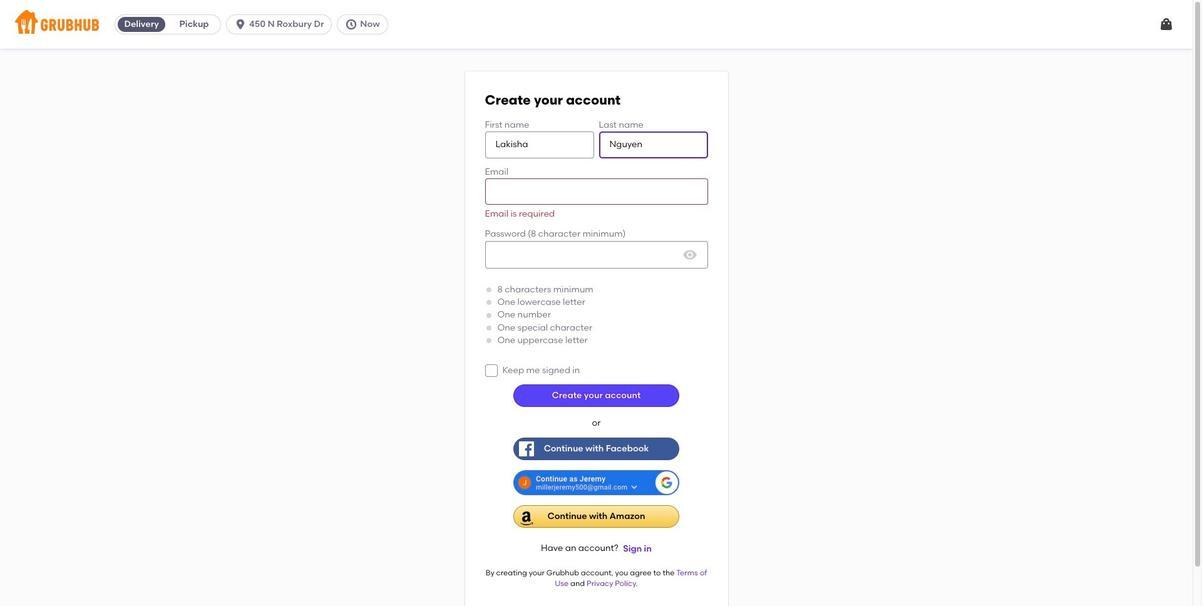 Task type: describe. For each thing, give the bounding box(es) containing it.
1 horizontal spatial svg image
[[1159, 17, 1174, 32]]

main navigation navigation
[[0, 0, 1193, 49]]

svg image inside main navigation navigation
[[234, 18, 247, 31]]



Task type: locate. For each thing, give the bounding box(es) containing it.
None password field
[[485, 241, 708, 269]]

svg image
[[1159, 17, 1174, 32], [345, 18, 358, 31]]

1 horizontal spatial svg image
[[488, 367, 495, 375]]

1 vertical spatial svg image
[[682, 247, 697, 262]]

2 vertical spatial svg image
[[488, 367, 495, 375]]

2 horizontal spatial svg image
[[682, 247, 697, 262]]

alert
[[485, 209, 555, 219]]

None text field
[[485, 132, 594, 158], [599, 132, 708, 158], [485, 132, 594, 158], [599, 132, 708, 158]]

svg image
[[234, 18, 247, 31], [682, 247, 697, 262], [488, 367, 495, 375]]

0 horizontal spatial svg image
[[345, 18, 358, 31]]

None email field
[[485, 178, 708, 205]]

0 vertical spatial svg image
[[234, 18, 247, 31]]

0 horizontal spatial svg image
[[234, 18, 247, 31]]



Task type: vqa. For each thing, say whether or not it's contained in the screenshot.
the bottom svg image
yes



